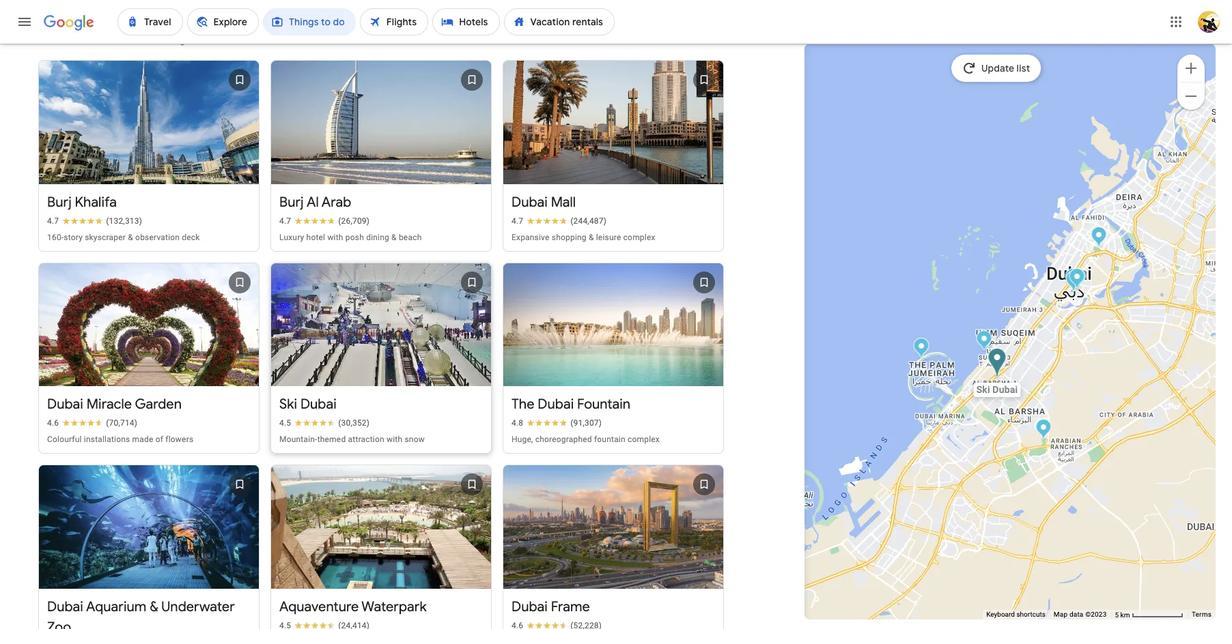 Task type: vqa. For each thing, say whether or not it's contained in the screenshot.
Burj Khalifa's Burj
yes



Task type: locate. For each thing, give the bounding box(es) containing it.
& down (132,313)
[[128, 233, 133, 242]]

dubai up 4.6 out of 5 stars from 52,228 reviews "image"
[[512, 599, 548, 616]]

1 horizontal spatial 4.7
[[279, 216, 291, 226]]

(26,709)
[[338, 216, 370, 226]]

4.7 up expansive
[[512, 216, 523, 226]]

1 4.7 from the left
[[47, 216, 59, 226]]

(132,313)
[[106, 216, 142, 226]]

dubai
[[512, 194, 548, 211], [47, 396, 83, 413], [300, 396, 337, 413], [538, 396, 574, 413], [47, 599, 83, 616], [512, 599, 548, 616]]

complex right leisure
[[623, 233, 655, 242]]

huge, choreographed fountain complex
[[512, 435, 660, 445]]

zoom out map image
[[1183, 88, 1199, 104]]

dubai left mall
[[512, 194, 548, 211]]

hotel
[[306, 233, 325, 242]]

update list button
[[952, 55, 1041, 82]]

dubai miracle garden image
[[1036, 419, 1051, 442]]

(30,352)
[[338, 419, 370, 428]]

4.7 up luxury
[[279, 216, 291, 226]]

mountain-themed attraction with snow
[[279, 435, 425, 445]]

made
[[132, 435, 153, 445]]

dubai up zoo
[[47, 599, 83, 616]]

update
[[982, 62, 1015, 74]]

4.7
[[47, 216, 59, 226], [279, 216, 291, 226], [512, 216, 523, 226]]

save aquaventure waterpark to collection image
[[456, 469, 488, 501]]

with left posh
[[327, 233, 343, 242]]

list
[[33, 49, 729, 630]]

fountain
[[577, 396, 630, 413]]

based
[[38, 36, 62, 46]]

aquaventure waterpark
[[279, 599, 427, 616]]

visits
[[107, 36, 127, 46]]

map region
[[645, 0, 1232, 630]]

colourful
[[47, 435, 82, 445]]

dubai for dubai frame
[[512, 599, 548, 616]]

4.7 inside '4.7 out of 5 stars from 26,709 reviews' image
[[279, 216, 291, 226]]

update list
[[982, 62, 1030, 74]]

data
[[1069, 611, 1084, 619]]

khalifa
[[75, 194, 117, 211]]

160-
[[47, 233, 64, 242]]

1 vertical spatial with
[[387, 435, 402, 445]]

& left beach
[[391, 233, 397, 242]]

dubai mall
[[512, 194, 576, 211]]

sights
[[69, 12, 113, 32]]

garden
[[135, 396, 182, 413]]

top sights based on traveler visits and local insights
[[38, 12, 197, 46]]

1 horizontal spatial with
[[387, 435, 402, 445]]

deck
[[182, 233, 200, 242]]

(91,307)
[[570, 419, 602, 428]]

0 horizontal spatial 4.7
[[47, 216, 59, 226]]

underwater
[[161, 599, 235, 616]]

3 4.7 from the left
[[512, 216, 523, 226]]

complex right fountain
[[628, 435, 660, 445]]

list containing burj khalifa
[[33, 49, 729, 630]]

colourful installations made of flowers
[[47, 435, 193, 445]]

2 burj from the left
[[279, 194, 304, 211]]

with
[[327, 233, 343, 242], [387, 435, 402, 445]]

attraction
[[348, 435, 384, 445]]

dubai aquarium & underwater zoo
[[47, 599, 235, 630]]

complex
[[623, 233, 655, 242], [628, 435, 660, 445]]

1 horizontal spatial burj
[[279, 194, 304, 211]]

al
[[307, 194, 319, 211]]

4.5 out of 5 stars from 30,352 reviews image
[[279, 418, 370, 429]]

dubai inside dubai aquarium & underwater zoo
[[47, 599, 83, 616]]

4.5 out of 5 stars from 24,414 reviews image
[[279, 621, 370, 630]]

terms
[[1192, 611, 1212, 619]]

luxury hotel with posh dining & beach
[[279, 233, 422, 242]]

&
[[128, 233, 133, 242], [391, 233, 397, 242], [589, 233, 594, 242], [150, 599, 158, 616]]

& down "(244,487)"
[[589, 233, 594, 242]]

4.7 for burj khalifa
[[47, 216, 59, 226]]

choreographed
[[535, 435, 592, 445]]

©2023
[[1085, 611, 1107, 619]]

save ski dubai to collection image
[[456, 266, 488, 299]]

(244,487)
[[570, 216, 607, 226]]

burj khalifa image
[[1065, 268, 1081, 291]]

burj
[[47, 194, 72, 211], [279, 194, 304, 211]]

5
[[1115, 612, 1119, 619]]

1 burj from the left
[[47, 194, 72, 211]]

dubai miracle garden
[[47, 396, 182, 413]]

save burj khalifa to collection image
[[223, 64, 256, 97]]

ski
[[279, 396, 297, 413]]

& right 'aquarium'
[[150, 599, 158, 616]]

4.7 for burj al arab
[[279, 216, 291, 226]]

4.8
[[512, 419, 523, 428]]

burj left 'al'
[[279, 194, 304, 211]]

dubai up the 4.6 at the left
[[47, 396, 83, 413]]

2 4.7 from the left
[[279, 216, 291, 226]]

with left snow
[[387, 435, 402, 445]]

4.6 out of 5 stars from 52,228 reviews image
[[512, 621, 602, 630]]

themed
[[317, 435, 346, 445]]

4.7 inside 4.7 out of 5 stars from 132,313 reviews image
[[47, 216, 59, 226]]

luxury
[[279, 233, 304, 242]]

0 horizontal spatial with
[[327, 233, 343, 242]]

terms link
[[1192, 611, 1212, 619]]

the dubai fountain
[[512, 396, 630, 413]]

4.7 inside 4.7 out of 5 stars from 244,487 reviews image
[[512, 216, 523, 226]]

save dubai mall to collection image
[[688, 64, 721, 97]]

dubai for dubai mall
[[512, 194, 548, 211]]

zoom in map image
[[1183, 60, 1199, 76]]

the dubai fountain image
[[1066, 271, 1082, 294]]

map
[[1054, 611, 1068, 619]]

posh
[[345, 233, 364, 242]]

0 horizontal spatial burj
[[47, 194, 72, 211]]

burj up the '160-'
[[47, 194, 72, 211]]

& inside dubai aquarium & underwater zoo
[[150, 599, 158, 616]]

skyscraper
[[85, 233, 126, 242]]

ski dubai image
[[988, 348, 1006, 379]]

km
[[1120, 612, 1130, 619]]

mountain-
[[279, 435, 317, 445]]

(70,714)
[[106, 419, 137, 428]]

4.7 for dubai mall
[[512, 216, 523, 226]]

2 horizontal spatial 4.7
[[512, 216, 523, 226]]

huge,
[[512, 435, 533, 445]]

dubai inside "link"
[[512, 599, 548, 616]]

dubai frame image
[[1091, 227, 1107, 249]]

4.7 up the '160-'
[[47, 216, 59, 226]]

mall
[[551, 194, 576, 211]]

insights
[[167, 36, 197, 46]]

installations
[[84, 435, 130, 445]]

list
[[1017, 62, 1030, 74]]



Task type: describe. For each thing, give the bounding box(es) containing it.
shortcuts
[[1017, 611, 1046, 619]]

burj for burj al arab
[[279, 194, 304, 211]]

top
[[38, 12, 65, 32]]

keyboard
[[986, 611, 1015, 619]]

160-story skyscraper & observation deck
[[47, 233, 200, 242]]

burj al arab
[[279, 194, 351, 211]]

of
[[156, 435, 163, 445]]

dubai frame link
[[503, 454, 723, 630]]

0 vertical spatial complex
[[623, 233, 655, 242]]

save dubai aquarium & underwater zoo to collection image
[[223, 469, 256, 501]]

frame
[[551, 599, 590, 616]]

aquaventure waterpark image
[[913, 338, 929, 361]]

keyboard shortcuts button
[[986, 611, 1046, 620]]

miracle
[[87, 396, 132, 413]]

ski dubai
[[279, 396, 337, 413]]

aquaventure
[[279, 599, 359, 616]]

5 km button
[[1111, 611, 1188, 621]]

save burj al arab to collection image
[[456, 64, 488, 97]]

dubai aquarium & underwater zoo image
[[1069, 268, 1085, 291]]

expansive shopping & leisure complex
[[512, 233, 655, 242]]

on
[[64, 36, 74, 46]]

aquarium
[[86, 599, 146, 616]]

traveler
[[76, 36, 105, 46]]

4.7 out of 5 stars from 244,487 reviews image
[[512, 216, 607, 227]]

expansive
[[512, 233, 550, 242]]

keyboard shortcuts
[[986, 611, 1046, 619]]

waterpark
[[361, 599, 427, 616]]

burj al arab image
[[976, 331, 992, 353]]

observation
[[135, 233, 180, 242]]

snow
[[405, 435, 425, 445]]

save the dubai fountain to collection image
[[688, 266, 721, 299]]

0 vertical spatial with
[[327, 233, 343, 242]]

dubai for dubai aquarium & underwater zoo
[[47, 599, 83, 616]]

dubai up 4.5 out of 5 stars from 30,352 reviews image
[[300, 396, 337, 413]]

aquaventure waterpark link
[[271, 454, 491, 630]]

4.7 out of 5 stars from 26,709 reviews image
[[279, 216, 370, 227]]

beach
[[399, 233, 422, 242]]

save dubai miracle garden to collection image
[[223, 266, 256, 299]]

fountain
[[594, 435, 625, 445]]

top sights region
[[25, 0, 729, 630]]

4.5
[[279, 419, 291, 428]]

the
[[512, 396, 534, 413]]

burj for burj khalifa
[[47, 194, 72, 211]]

story
[[64, 233, 83, 242]]

dining
[[366, 233, 389, 242]]

and
[[130, 36, 144, 46]]

leisure
[[596, 233, 621, 242]]

list inside top sights region
[[33, 49, 729, 630]]

dubai frame
[[512, 599, 590, 616]]

local
[[146, 36, 164, 46]]

dubai aquarium & underwater zoo link
[[39, 454, 259, 630]]

shopping
[[552, 233, 587, 242]]

4.6
[[47, 419, 59, 428]]

zoo
[[47, 619, 71, 630]]

flowers
[[166, 435, 193, 445]]

4.8 out of 5 stars from 91,307 reviews image
[[512, 418, 602, 429]]

4.7 out of 5 stars from 132,313 reviews image
[[47, 216, 142, 227]]

dubai mall image
[[1071, 268, 1086, 291]]

map data ©2023
[[1054, 611, 1107, 619]]

dubai up 4.8 out of 5 stars from 91,307 reviews image
[[538, 396, 574, 413]]

1 vertical spatial complex
[[628, 435, 660, 445]]

main menu image
[[16, 14, 33, 30]]

burj khalifa
[[47, 194, 117, 211]]

dubai for dubai miracle garden
[[47, 396, 83, 413]]

5 km
[[1115, 612, 1132, 619]]

4.6 out of 5 stars from 70,714 reviews image
[[47, 418, 137, 429]]

save dubai frame to collection image
[[688, 469, 721, 501]]

arab
[[322, 194, 351, 211]]



